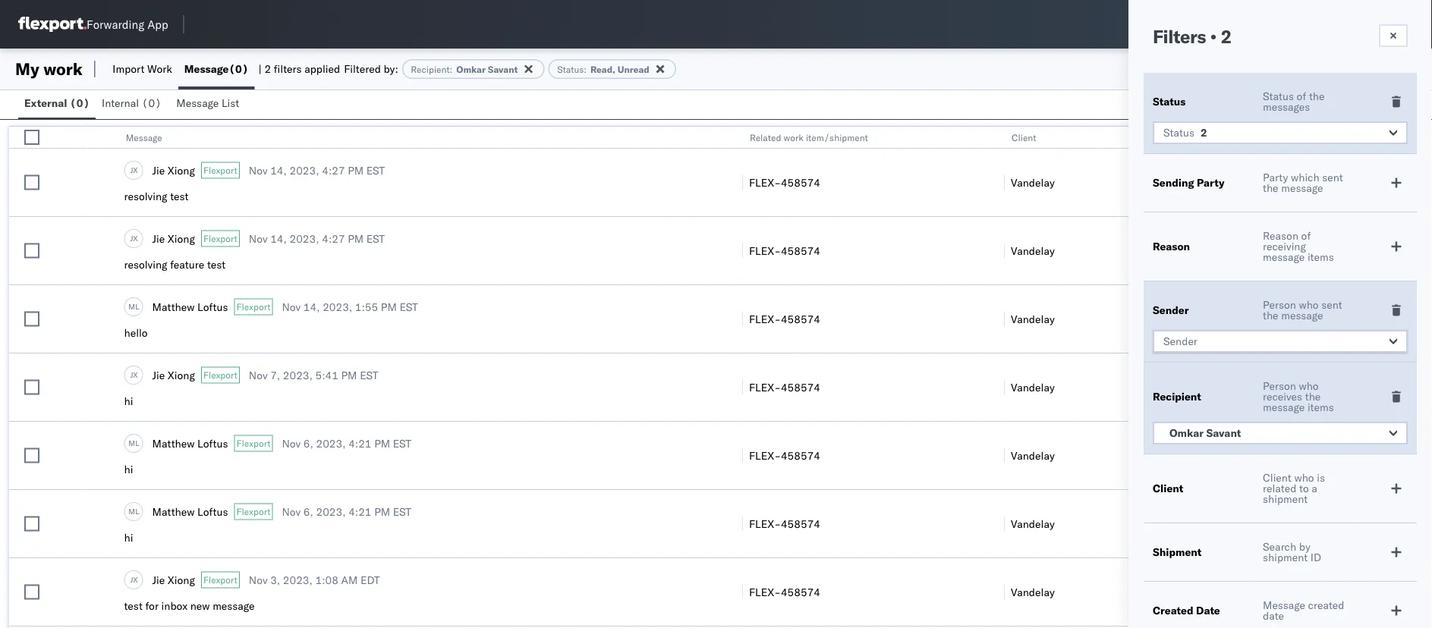 Task type: describe. For each thing, give the bounding box(es) containing it.
client who is related to a shipment
[[1264, 472, 1326, 506]]

filters
[[1153, 25, 1207, 48]]

receives
[[1264, 390, 1303, 404]]

a
[[1312, 482, 1318, 495]]

jie xiong for feature
[[152, 232, 195, 245]]

person for person who receives the message items
[[1264, 380, 1297, 393]]

7 458574 from the top
[[781, 586, 821, 599]]

of for receiving
[[1302, 229, 1312, 243]]

xiong for for
[[168, 574, 195, 587]]

| 2 filters applied filtered by:
[[259, 62, 398, 76]]

2 hi from the top
[[124, 463, 133, 476]]

resolving test
[[124, 190, 189, 203]]

2 flex- from the top
[[749, 244, 781, 257]]

is
[[1318, 472, 1326, 485]]

filtered
[[344, 62, 381, 76]]

resize handle column header for actions
[[1406, 127, 1424, 629]]

jie for test
[[152, 164, 165, 177]]

1:08
[[316, 574, 339, 587]]

Search Shipments (/) text field
[[1142, 13, 1289, 36]]

message for message list
[[176, 96, 219, 110]]

am
[[341, 574, 358, 587]]

read,
[[591, 63, 616, 75]]

sending party
[[1153, 176, 1225, 189]]

work
[[147, 62, 172, 76]]

inbox
[[161, 600, 188, 613]]

the for person who receives the message items
[[1306, 390, 1322, 404]]

3 flex- from the top
[[749, 312, 781, 326]]

7 flex- 458574 from the top
[[749, 586, 821, 599]]

j for test
[[130, 165, 133, 175]]

3 matthew from the top
[[152, 505, 195, 519]]

message created date
[[1264, 599, 1345, 623]]

message list
[[176, 96, 239, 110]]

0 horizontal spatial omkar
[[457, 63, 486, 75]]

1 flex- from the top
[[749, 176, 781, 189]]

forwarding app link
[[18, 17, 168, 32]]

6 458574 from the top
[[781, 518, 821, 531]]

2 l from the top
[[135, 439, 139, 448]]

to
[[1300, 482, 1310, 495]]

5 flex- 458574 from the top
[[749, 449, 821, 462]]

2 458574 from the top
[[781, 244, 821, 257]]

who for receives
[[1300, 380, 1319, 393]]

sender inside button
[[1164, 335, 1198, 348]]

message for message
[[126, 132, 162, 143]]

message for recipient
[[1264, 401, 1306, 414]]

message for message created date
[[1264, 599, 1306, 612]]

2 matthew from the top
[[152, 437, 195, 450]]

app
[[147, 17, 168, 32]]

savant inside button
[[1207, 427, 1242, 440]]

2 matthew loftus from the top
[[152, 437, 228, 450]]

: for recipient
[[450, 63, 453, 75]]

external
[[24, 96, 67, 110]]

status 2
[[1164, 126, 1208, 139]]

internal (0) button
[[96, 90, 170, 119]]

person who receives the message items
[[1264, 380, 1335, 414]]

4 vandelay from the top
[[1011, 381, 1055, 394]]

party which sent the message
[[1264, 171, 1344, 195]]

status for status : read, unread
[[557, 63, 584, 75]]

•
[[1211, 25, 1217, 48]]

omkar savant
[[1170, 427, 1242, 440]]

(0) for external (0)
[[70, 96, 90, 110]]

flexport down 'message list' button on the top left of page
[[203, 165, 237, 176]]

1 l from the top
[[135, 302, 139, 312]]

1 matthew from the top
[[152, 300, 195, 314]]

1 matthew loftus from the top
[[152, 300, 228, 314]]

related
[[1264, 482, 1297, 495]]

sending
[[1153, 176, 1195, 189]]

feature
[[170, 258, 204, 271]]

3 x from the top
[[133, 370, 138, 380]]

nov 14, 2023, 4:27 pm est for test
[[249, 232, 385, 245]]

message inside reason of receiving message items
[[1264, 251, 1306, 264]]

7 vandelay from the top
[[1011, 586, 1055, 599]]

created
[[1153, 604, 1194, 618]]

4 458574 from the top
[[781, 381, 821, 394]]

3,
[[270, 574, 280, 587]]

receiving
[[1264, 240, 1307, 253]]

reason for reason of receiving message items
[[1264, 229, 1299, 243]]

flexport up 3,
[[237, 506, 271, 518]]

0 vertical spatial sender
[[1153, 304, 1190, 317]]

flexport left the 7,
[[203, 370, 237, 381]]

status of the messages
[[1264, 90, 1325, 114]]

sender button
[[1153, 330, 1409, 353]]

recipient : omkar savant
[[411, 63, 518, 75]]

2 nov 6, 2023, 4:21 pm est from the top
[[282, 505, 412, 519]]

j x for test
[[130, 165, 138, 175]]

shipment inside search by shipment id
[[1264, 551, 1308, 565]]

date
[[1264, 610, 1285, 623]]

resize handle column header for message
[[724, 127, 743, 629]]

test for inbox new message
[[124, 600, 255, 613]]

filters • 2
[[1153, 25, 1232, 48]]

work for related
[[784, 132, 804, 143]]

2 flex- 458574 from the top
[[749, 244, 821, 257]]

forwarding
[[87, 17, 144, 32]]

my
[[15, 58, 39, 79]]

nov 14, 2023, 4:27 pm est for resolving test
[[249, 164, 385, 177]]

search
[[1264, 541, 1297, 554]]

3 hi from the top
[[124, 532, 133, 545]]

2 6, from the top
[[304, 505, 313, 519]]

date
[[1197, 604, 1221, 618]]

omkar savant button
[[1153, 422, 1409, 445]]

: for status
[[584, 63, 587, 75]]

new
[[190, 600, 210, 613]]

1 loftus from the top
[[197, 300, 228, 314]]

2 for status 2
[[1201, 126, 1208, 139]]

3 vandelay from the top
[[1011, 312, 1055, 326]]

5:41
[[316, 369, 339, 382]]

unread
[[618, 63, 650, 75]]

0 vertical spatial savant
[[488, 63, 518, 75]]

created date
[[1153, 604, 1221, 618]]

work for my
[[43, 58, 83, 79]]

message (0)
[[184, 62, 249, 76]]

3 j from the top
[[130, 370, 133, 380]]

(0) for message (0)
[[229, 62, 249, 76]]

flexport down the 7,
[[237, 438, 271, 450]]

3 458574 from the top
[[781, 312, 821, 326]]

who for sent
[[1300, 298, 1319, 312]]

item/shipment
[[806, 132, 869, 143]]

resize handle column header for related work item/shipment
[[986, 127, 1005, 629]]

nov 14, 2023, 1:55 pm est
[[282, 300, 418, 314]]

3 matthew loftus from the top
[[152, 505, 228, 519]]

3 loftus from the top
[[197, 505, 228, 519]]

5 458574 from the top
[[781, 449, 821, 462]]

3 xiong from the top
[[168, 369, 195, 382]]

created
[[1309, 599, 1345, 612]]

who for is
[[1295, 472, 1315, 485]]

6 flex- 458574 from the top
[[749, 518, 821, 531]]

reason of receiving message items
[[1264, 229, 1335, 264]]

id
[[1311, 551, 1322, 565]]

14, for test
[[270, 232, 287, 245]]

3 l from the top
[[135, 507, 139, 517]]

message for sender
[[1282, 309, 1324, 322]]

internal (0)
[[102, 96, 162, 110]]

nov 7, 2023, 5:41 pm est
[[249, 369, 379, 382]]

party inside party which sent the message
[[1264, 171, 1289, 184]]

x for test
[[133, 165, 138, 175]]

recipient for recipient : omkar savant
[[411, 63, 450, 75]]



Task type: vqa. For each thing, say whether or not it's contained in the screenshot.
FLEX-166211 button
no



Task type: locate. For each thing, give the bounding box(es) containing it.
client
[[1012, 132, 1037, 143], [1264, 472, 1292, 485], [1153, 482, 1184, 495]]

sender
[[1153, 304, 1190, 317], [1164, 335, 1198, 348]]

flexport up feature
[[203, 233, 237, 245]]

3 jie from the top
[[152, 369, 165, 382]]

2 j from the top
[[130, 234, 133, 243]]

j x for feature
[[130, 234, 138, 243]]

0 horizontal spatial :
[[450, 63, 453, 75]]

nov 6, 2023, 4:21 pm est down 5:41
[[282, 437, 412, 450]]

forwarding app
[[87, 17, 168, 32]]

status for status of the messages
[[1264, 90, 1295, 103]]

jie xiong for for
[[152, 574, 195, 587]]

4 x from the top
[[133, 575, 138, 585]]

1 vertical spatial m
[[129, 439, 135, 448]]

pm
[[348, 164, 364, 177], [348, 232, 364, 245], [381, 300, 397, 314], [341, 369, 357, 382], [375, 437, 390, 450], [375, 505, 390, 519]]

recipient up omkar savant
[[1153, 390, 1202, 404]]

2 vertical spatial test
[[124, 600, 143, 613]]

2 vertical spatial 14,
[[304, 300, 320, 314]]

filters
[[274, 62, 302, 76]]

: right by:
[[450, 63, 453, 75]]

0 horizontal spatial recipient
[[411, 63, 450, 75]]

2 up sending party
[[1201, 126, 1208, 139]]

2 vertical spatial who
[[1295, 472, 1315, 485]]

sent inside person who sent the message
[[1322, 298, 1343, 312]]

hi
[[124, 395, 133, 408], [124, 463, 133, 476], [124, 532, 133, 545]]

1 4:27 from the top
[[322, 164, 345, 177]]

2 horizontal spatial (0)
[[229, 62, 249, 76]]

resize handle column header for client
[[1248, 127, 1267, 629]]

:
[[450, 63, 453, 75], [584, 63, 587, 75]]

1 vertical spatial shipment
[[1264, 551, 1308, 565]]

(0) left |
[[229, 62, 249, 76]]

person up sender button
[[1264, 298, 1297, 312]]

None checkbox
[[24, 130, 39, 145], [24, 175, 39, 190], [24, 243, 39, 259], [24, 312, 39, 327], [24, 448, 39, 464], [24, 130, 39, 145], [24, 175, 39, 190], [24, 243, 39, 259], [24, 312, 39, 327], [24, 448, 39, 464]]

1 flex- 458574 from the top
[[749, 176, 821, 189]]

1 horizontal spatial work
[[784, 132, 804, 143]]

2 items from the top
[[1308, 401, 1335, 414]]

status inside status of the messages
[[1264, 90, 1295, 103]]

2 vertical spatial m l
[[129, 507, 139, 517]]

j for for
[[130, 575, 133, 585]]

import work button
[[107, 49, 178, 90]]

2 jie xiong from the top
[[152, 232, 195, 245]]

1 horizontal spatial :
[[584, 63, 587, 75]]

1 hi from the top
[[124, 395, 133, 408]]

1 vertical spatial items
[[1308, 401, 1335, 414]]

0 horizontal spatial 2
[[265, 62, 271, 76]]

0 vertical spatial omkar
[[457, 63, 486, 75]]

hello
[[124, 327, 148, 340]]

3 jie xiong from the top
[[152, 369, 195, 382]]

who inside person who sent the message
[[1300, 298, 1319, 312]]

j
[[130, 165, 133, 175], [130, 234, 133, 243], [130, 370, 133, 380], [130, 575, 133, 585]]

1 vertical spatial who
[[1300, 380, 1319, 393]]

related
[[750, 132, 782, 143]]

message right new
[[213, 600, 255, 613]]

458574
[[781, 176, 821, 189], [781, 244, 821, 257], [781, 312, 821, 326], [781, 381, 821, 394], [781, 449, 821, 462], [781, 518, 821, 531], [781, 586, 821, 599]]

internal
[[102, 96, 139, 110]]

2 vertical spatial matthew
[[152, 505, 195, 519]]

test up "resolving feature test"
[[170, 190, 189, 203]]

work up "external (0)"
[[43, 58, 83, 79]]

1 nov 6, 2023, 4:21 pm est from the top
[[282, 437, 412, 450]]

recipient for recipient
[[1153, 390, 1202, 404]]

1 6, from the top
[[304, 437, 313, 450]]

1 vertical spatial l
[[135, 439, 139, 448]]

x up test for inbox new message
[[133, 575, 138, 585]]

edt
[[361, 574, 380, 587]]

1 vertical spatial of
[[1302, 229, 1312, 243]]

nov 6, 2023, 4:21 pm est
[[282, 437, 412, 450], [282, 505, 412, 519]]

resolving up "resolving feature test"
[[124, 190, 167, 203]]

shipment inside client who is related to a shipment
[[1264, 493, 1308, 506]]

1 horizontal spatial (0)
[[142, 96, 162, 110]]

of for the
[[1297, 90, 1307, 103]]

1 vertical spatial test
[[207, 258, 226, 271]]

2 m from the top
[[129, 439, 135, 448]]

j down the hello
[[130, 370, 133, 380]]

0 vertical spatial 4:27
[[322, 164, 345, 177]]

x down resolving test
[[133, 234, 138, 243]]

1 horizontal spatial recipient
[[1153, 390, 1202, 404]]

1 vertical spatial work
[[784, 132, 804, 143]]

0 vertical spatial l
[[135, 302, 139, 312]]

(0) right the external
[[70, 96, 90, 110]]

actions
[[1274, 132, 1306, 143]]

1 vertical spatial 4:21
[[349, 505, 372, 519]]

0 vertical spatial matthew
[[152, 300, 195, 314]]

j down resolving test
[[130, 234, 133, 243]]

external (0)
[[24, 96, 90, 110]]

2 vertical spatial hi
[[124, 532, 133, 545]]

flexport up the 7,
[[237, 301, 271, 313]]

2 xiong from the top
[[168, 232, 195, 245]]

5 vandelay from the top
[[1011, 449, 1055, 462]]

1 j from the top
[[130, 165, 133, 175]]

1 xiong from the top
[[168, 164, 195, 177]]

who inside client who is related to a shipment
[[1295, 472, 1315, 485]]

7,
[[270, 369, 280, 382]]

message inside person who receives the message items
[[1264, 401, 1306, 414]]

1 resolving from the top
[[124, 190, 167, 203]]

2 vertical spatial l
[[135, 507, 139, 517]]

reason for reason
[[1153, 240, 1191, 253]]

resolving for resolving test
[[124, 190, 167, 203]]

1 vandelay from the top
[[1011, 176, 1055, 189]]

1 vertical spatial omkar
[[1170, 427, 1204, 440]]

5 flex- from the top
[[749, 449, 781, 462]]

of inside status of the messages
[[1297, 90, 1307, 103]]

(0)
[[229, 62, 249, 76], [70, 96, 90, 110], [142, 96, 162, 110]]

resolving for resolving feature test
[[124, 258, 167, 271]]

1 vertical spatial sender
[[1164, 335, 1198, 348]]

sent for party which sent the message
[[1323, 171, 1344, 184]]

items right receives at bottom
[[1308, 401, 1335, 414]]

1 vertical spatial person
[[1264, 380, 1297, 393]]

xiong for feature
[[168, 232, 195, 245]]

6, down nov 7, 2023, 5:41 pm est at the bottom left
[[304, 437, 313, 450]]

1 items from the top
[[1308, 251, 1335, 264]]

0 vertical spatial of
[[1297, 90, 1307, 103]]

of
[[1297, 90, 1307, 103], [1302, 229, 1312, 243]]

1 horizontal spatial omkar
[[1170, 427, 1204, 440]]

omkar inside omkar savant button
[[1170, 427, 1204, 440]]

m
[[129, 302, 135, 312], [129, 439, 135, 448], [129, 507, 135, 517]]

2 resolving from the top
[[124, 258, 167, 271]]

reason down sending
[[1153, 240, 1191, 253]]

l
[[135, 302, 139, 312], [135, 439, 139, 448], [135, 507, 139, 517]]

2 shipment from the top
[[1264, 551, 1308, 565]]

0 vertical spatial nov 14, 2023, 4:27 pm est
[[249, 164, 385, 177]]

7 flex- from the top
[[749, 586, 781, 599]]

message left created
[[1264, 599, 1306, 612]]

work
[[43, 58, 83, 79], [784, 132, 804, 143]]

0 vertical spatial work
[[43, 58, 83, 79]]

xiong for test
[[168, 164, 195, 177]]

1 vertical spatial m l
[[129, 439, 139, 448]]

1 shipment from the top
[[1264, 493, 1308, 506]]

1 vertical spatial 4:27
[[322, 232, 345, 245]]

who left 'is'
[[1295, 472, 1315, 485]]

resolving feature test
[[124, 258, 226, 271]]

1 : from the left
[[450, 63, 453, 75]]

message up person who sent the message at the right
[[1264, 251, 1306, 264]]

items inside reason of receiving message items
[[1308, 251, 1335, 264]]

jie for for
[[152, 574, 165, 587]]

2 resize handle column header from the left
[[724, 127, 743, 629]]

j up test for inbox new message
[[130, 575, 133, 585]]

0 horizontal spatial work
[[43, 58, 83, 79]]

1 vertical spatial 6,
[[304, 505, 313, 519]]

status for status
[[1153, 95, 1186, 108]]

nov 3, 2023, 1:08 am edt
[[249, 574, 380, 587]]

2 m l from the top
[[129, 439, 139, 448]]

2 vandelay from the top
[[1011, 244, 1055, 257]]

j for feature
[[130, 234, 133, 243]]

1 vertical spatial matthew
[[152, 437, 195, 450]]

import
[[113, 62, 145, 76]]

nov
[[249, 164, 268, 177], [249, 232, 268, 245], [282, 300, 301, 314], [249, 369, 268, 382], [282, 437, 301, 450], [282, 505, 301, 519], [249, 574, 268, 587]]

1 horizontal spatial party
[[1264, 171, 1289, 184]]

0 vertical spatial hi
[[124, 395, 133, 408]]

reason
[[1264, 229, 1299, 243], [1153, 240, 1191, 253]]

2 loftus from the top
[[197, 437, 228, 450]]

x down the hello
[[133, 370, 138, 380]]

sent for person who sent the message
[[1322, 298, 1343, 312]]

1 vertical spatial nov 6, 2023, 4:21 pm est
[[282, 505, 412, 519]]

by
[[1300, 541, 1311, 554]]

0 horizontal spatial test
[[124, 600, 143, 613]]

x for for
[[133, 575, 138, 585]]

1 vertical spatial sent
[[1322, 298, 1343, 312]]

list
[[222, 96, 239, 110]]

5 resize handle column header from the left
[[1406, 127, 1424, 629]]

person
[[1264, 298, 1297, 312], [1264, 380, 1297, 393]]

2 horizontal spatial client
[[1264, 472, 1292, 485]]

status
[[557, 63, 584, 75], [1264, 90, 1295, 103], [1153, 95, 1186, 108], [1164, 126, 1195, 139]]

message inside party which sent the message
[[1282, 181, 1324, 195]]

1 jie xiong from the top
[[152, 164, 195, 177]]

person who sent the message
[[1264, 298, 1343, 322]]

message inside person who sent the message
[[1282, 309, 1324, 322]]

1 4:21 from the top
[[349, 437, 372, 450]]

4:27 for resolving test
[[322, 164, 345, 177]]

4 j from the top
[[130, 575, 133, 585]]

1 m l from the top
[[129, 302, 139, 312]]

jie xiong for test
[[152, 164, 195, 177]]

by:
[[384, 62, 398, 76]]

2 jie from the top
[[152, 232, 165, 245]]

2 j x from the top
[[130, 234, 138, 243]]

0 vertical spatial matthew loftus
[[152, 300, 228, 314]]

0 vertical spatial 14,
[[270, 164, 287, 177]]

4 jie from the top
[[152, 574, 165, 587]]

0 vertical spatial nov 6, 2023, 4:21 pm est
[[282, 437, 412, 450]]

status left read,
[[557, 63, 584, 75]]

0 vertical spatial 6,
[[304, 437, 313, 450]]

jie
[[152, 164, 165, 177], [152, 232, 165, 245], [152, 369, 165, 382], [152, 574, 165, 587]]

items
[[1308, 251, 1335, 264], [1308, 401, 1335, 414]]

status : read, unread
[[557, 63, 650, 75]]

2 x from the top
[[133, 234, 138, 243]]

1 horizontal spatial savant
[[1207, 427, 1242, 440]]

message up sender button
[[1282, 309, 1324, 322]]

status for status 2
[[1164, 126, 1195, 139]]

shipment
[[1153, 546, 1202, 559]]

|
[[259, 62, 262, 76]]

jie for feature
[[152, 232, 165, 245]]

items inside person who receives the message items
[[1308, 401, 1335, 414]]

1 vertical spatial 2
[[265, 62, 271, 76]]

nov 6, 2023, 4:21 pm est up am on the bottom
[[282, 505, 412, 519]]

test right feature
[[207, 258, 226, 271]]

0 vertical spatial m l
[[129, 302, 139, 312]]

4 flex- from the top
[[749, 381, 781, 394]]

who inside person who receives the message items
[[1300, 380, 1319, 393]]

1 m from the top
[[129, 302, 135, 312]]

2 for | 2 filters applied filtered by:
[[265, 62, 271, 76]]

x for feature
[[133, 234, 138, 243]]

6 vandelay from the top
[[1011, 518, 1055, 531]]

of up actions
[[1297, 90, 1307, 103]]

0 vertical spatial shipment
[[1264, 493, 1308, 506]]

j x down the hello
[[130, 370, 138, 380]]

message for message (0)
[[184, 62, 229, 76]]

0 horizontal spatial reason
[[1153, 240, 1191, 253]]

items right receiving
[[1308, 251, 1335, 264]]

3 m from the top
[[129, 507, 135, 517]]

status up actions
[[1264, 90, 1295, 103]]

message down internal (0) button
[[126, 132, 162, 143]]

loftus
[[197, 300, 228, 314], [197, 437, 228, 450], [197, 505, 228, 519]]

1 vertical spatial savant
[[1207, 427, 1242, 440]]

resolving left feature
[[124, 258, 167, 271]]

1 vertical spatial 14,
[[270, 232, 287, 245]]

4 jie xiong from the top
[[152, 574, 195, 587]]

message left list
[[176, 96, 219, 110]]

1 j x from the top
[[130, 165, 138, 175]]

2 vertical spatial matthew loftus
[[152, 505, 228, 519]]

of down party which sent the message
[[1302, 229, 1312, 243]]

3 m l from the top
[[129, 507, 139, 517]]

party right sending
[[1198, 176, 1225, 189]]

matthew
[[152, 300, 195, 314], [152, 437, 195, 450], [152, 505, 195, 519]]

shipment left id
[[1264, 551, 1308, 565]]

1 resize handle column header from the left
[[69, 127, 88, 629]]

0 vertical spatial loftus
[[197, 300, 228, 314]]

omkar
[[457, 63, 486, 75], [1170, 427, 1204, 440]]

0 vertical spatial 4:21
[[349, 437, 372, 450]]

3 resize handle column header from the left
[[986, 127, 1005, 629]]

message list button
[[170, 90, 248, 119]]

1 person from the top
[[1264, 298, 1297, 312]]

: left read,
[[584, 63, 587, 75]]

person for person who sent the message
[[1264, 298, 1297, 312]]

1 vertical spatial nov 14, 2023, 4:27 pm est
[[249, 232, 385, 245]]

4 flex- 458574 from the top
[[749, 381, 821, 394]]

flexport. image
[[18, 17, 87, 32]]

j x for for
[[130, 575, 138, 585]]

(0) inside button
[[142, 96, 162, 110]]

party left which
[[1264, 171, 1289, 184]]

message up omkar savant button on the right of page
[[1264, 401, 1306, 414]]

2 horizontal spatial test
[[207, 258, 226, 271]]

0 vertical spatial recipient
[[411, 63, 450, 75]]

j x
[[130, 165, 138, 175], [130, 234, 138, 243], [130, 370, 138, 380], [130, 575, 138, 585]]

0 vertical spatial 2
[[1221, 25, 1232, 48]]

0 vertical spatial who
[[1300, 298, 1319, 312]]

the
[[1310, 90, 1325, 103], [1264, 181, 1279, 195], [1264, 309, 1279, 322], [1306, 390, 1322, 404]]

1 vertical spatial matthew loftus
[[152, 437, 228, 450]]

recipient
[[411, 63, 450, 75], [1153, 390, 1202, 404]]

0 vertical spatial resolving
[[124, 190, 167, 203]]

est
[[367, 164, 385, 177], [367, 232, 385, 245], [400, 300, 418, 314], [360, 369, 379, 382], [393, 437, 412, 450], [393, 505, 412, 519]]

the for person who sent the message
[[1264, 309, 1279, 322]]

1 x from the top
[[133, 165, 138, 175]]

j up resolving test
[[130, 165, 133, 175]]

the inside person who receives the message items
[[1306, 390, 1322, 404]]

2 nov 14, 2023, 4:27 pm est from the top
[[249, 232, 385, 245]]

person inside person who receives the message items
[[1264, 380, 1297, 393]]

recipient right by:
[[411, 63, 450, 75]]

status up status 2
[[1153, 95, 1186, 108]]

the inside person who sent the message
[[1264, 309, 1279, 322]]

1 vertical spatial resolving
[[124, 258, 167, 271]]

person down sender button
[[1264, 380, 1297, 393]]

flex-
[[749, 176, 781, 189], [749, 244, 781, 257], [749, 312, 781, 326], [749, 381, 781, 394], [749, 449, 781, 462], [749, 518, 781, 531], [749, 586, 781, 599]]

0 horizontal spatial savant
[[488, 63, 518, 75]]

1 horizontal spatial reason
[[1264, 229, 1299, 243]]

1 458574 from the top
[[781, 176, 821, 189]]

vandelay
[[1011, 176, 1055, 189], [1011, 244, 1055, 257], [1011, 312, 1055, 326], [1011, 381, 1055, 394], [1011, 449, 1055, 462], [1011, 518, 1055, 531], [1011, 586, 1055, 599]]

4 xiong from the top
[[168, 574, 195, 587]]

message inside button
[[176, 96, 219, 110]]

1 vertical spatial loftus
[[197, 437, 228, 450]]

1 horizontal spatial test
[[170, 190, 189, 203]]

0 vertical spatial test
[[170, 190, 189, 203]]

messages
[[1264, 100, 1311, 114]]

2 4:21 from the top
[[349, 505, 372, 519]]

import work
[[113, 62, 172, 76]]

2 horizontal spatial 2
[[1221, 25, 1232, 48]]

client inside client who is related to a shipment
[[1264, 472, 1292, 485]]

0 vertical spatial m
[[129, 302, 135, 312]]

xiong
[[168, 164, 195, 177], [168, 232, 195, 245], [168, 369, 195, 382], [168, 574, 195, 587]]

sent right which
[[1323, 171, 1344, 184]]

applied
[[305, 62, 340, 76]]

1 jie from the top
[[152, 164, 165, 177]]

14, for resolving test
[[270, 164, 287, 177]]

which
[[1292, 171, 1320, 184]]

the for party which sent the message
[[1264, 181, 1279, 195]]

who up sender button
[[1300, 298, 1319, 312]]

my work
[[15, 58, 83, 79]]

j x down resolving test
[[130, 234, 138, 243]]

message up message list
[[184, 62, 229, 76]]

2
[[1221, 25, 1232, 48], [265, 62, 271, 76], [1201, 126, 1208, 139]]

1 horizontal spatial 2
[[1201, 126, 1208, 139]]

0 vertical spatial items
[[1308, 251, 1335, 264]]

2 right • in the right top of the page
[[1221, 25, 1232, 48]]

external (0) button
[[18, 90, 96, 119]]

message down actions
[[1282, 181, 1324, 195]]

reason down party which sent the message
[[1264, 229, 1299, 243]]

test
[[170, 190, 189, 203], [207, 258, 226, 271], [124, 600, 143, 613]]

sent inside party which sent the message
[[1323, 171, 1344, 184]]

the inside party which sent the message
[[1264, 181, 1279, 195]]

(0) right 'internal'
[[142, 96, 162, 110]]

3 j x from the top
[[130, 370, 138, 380]]

message for sending party
[[1282, 181, 1324, 195]]

message inside "message created date"
[[1264, 599, 1306, 612]]

0 vertical spatial person
[[1264, 298, 1297, 312]]

sent up sender button
[[1322, 298, 1343, 312]]

2 : from the left
[[584, 63, 587, 75]]

matthew loftus
[[152, 300, 228, 314], [152, 437, 228, 450], [152, 505, 228, 519]]

reason inside reason of receiving message items
[[1264, 229, 1299, 243]]

4 j x from the top
[[130, 575, 138, 585]]

1 nov 14, 2023, 4:27 pm est from the top
[[249, 164, 385, 177]]

(0) inside button
[[70, 96, 90, 110]]

6 flex- from the top
[[749, 518, 781, 531]]

x up resolving test
[[133, 165, 138, 175]]

1 horizontal spatial client
[[1153, 482, 1184, 495]]

2 vertical spatial loftus
[[197, 505, 228, 519]]

(0) for internal (0)
[[142, 96, 162, 110]]

party
[[1264, 171, 1289, 184], [1198, 176, 1225, 189]]

6, up nov 3, 2023, 1:08 am edt
[[304, 505, 313, 519]]

j x up resolving test
[[130, 165, 138, 175]]

0 horizontal spatial party
[[1198, 176, 1225, 189]]

3 flex- 458574 from the top
[[749, 312, 821, 326]]

2 vertical spatial m
[[129, 507, 135, 517]]

of inside reason of receiving message items
[[1302, 229, 1312, 243]]

search by shipment id
[[1264, 541, 1322, 565]]

flexport
[[203, 165, 237, 176], [203, 233, 237, 245], [237, 301, 271, 313], [203, 370, 237, 381], [237, 438, 271, 450], [237, 506, 271, 518], [203, 575, 237, 586]]

2 4:27 from the top
[[322, 232, 345, 245]]

1 vertical spatial recipient
[[1153, 390, 1202, 404]]

2 right |
[[265, 62, 271, 76]]

savant
[[488, 63, 518, 75], [1207, 427, 1242, 440]]

shipment left a
[[1264, 493, 1308, 506]]

work right related
[[784, 132, 804, 143]]

sent
[[1323, 171, 1344, 184], [1322, 298, 1343, 312]]

1 vertical spatial hi
[[124, 463, 133, 476]]

test left for
[[124, 600, 143, 613]]

0 vertical spatial sent
[[1323, 171, 1344, 184]]

6,
[[304, 437, 313, 450], [304, 505, 313, 519]]

who down sender button
[[1300, 380, 1319, 393]]

0 horizontal spatial client
[[1012, 132, 1037, 143]]

person inside person who sent the message
[[1264, 298, 1297, 312]]

2023,
[[290, 164, 319, 177], [290, 232, 319, 245], [323, 300, 353, 314], [283, 369, 313, 382], [316, 437, 346, 450], [316, 505, 346, 519], [283, 574, 313, 587]]

4 resize handle column header from the left
[[1248, 127, 1267, 629]]

status up sending
[[1164, 126, 1195, 139]]

2 person from the top
[[1264, 380, 1297, 393]]

4:27 for test
[[322, 232, 345, 245]]

0 horizontal spatial (0)
[[70, 96, 90, 110]]

2 vertical spatial 2
[[1201, 126, 1208, 139]]

None checkbox
[[24, 380, 39, 395], [24, 517, 39, 532], [24, 585, 39, 600], [24, 380, 39, 395], [24, 517, 39, 532], [24, 585, 39, 600]]

1:55
[[355, 300, 378, 314]]

j x up test for inbox new message
[[130, 575, 138, 585]]

the inside status of the messages
[[1310, 90, 1325, 103]]

resize handle column header
[[69, 127, 88, 629], [724, 127, 743, 629], [986, 127, 1005, 629], [1248, 127, 1267, 629], [1406, 127, 1424, 629]]

flexport up new
[[203, 575, 237, 586]]

for
[[145, 600, 159, 613]]

related work item/shipment
[[750, 132, 869, 143]]



